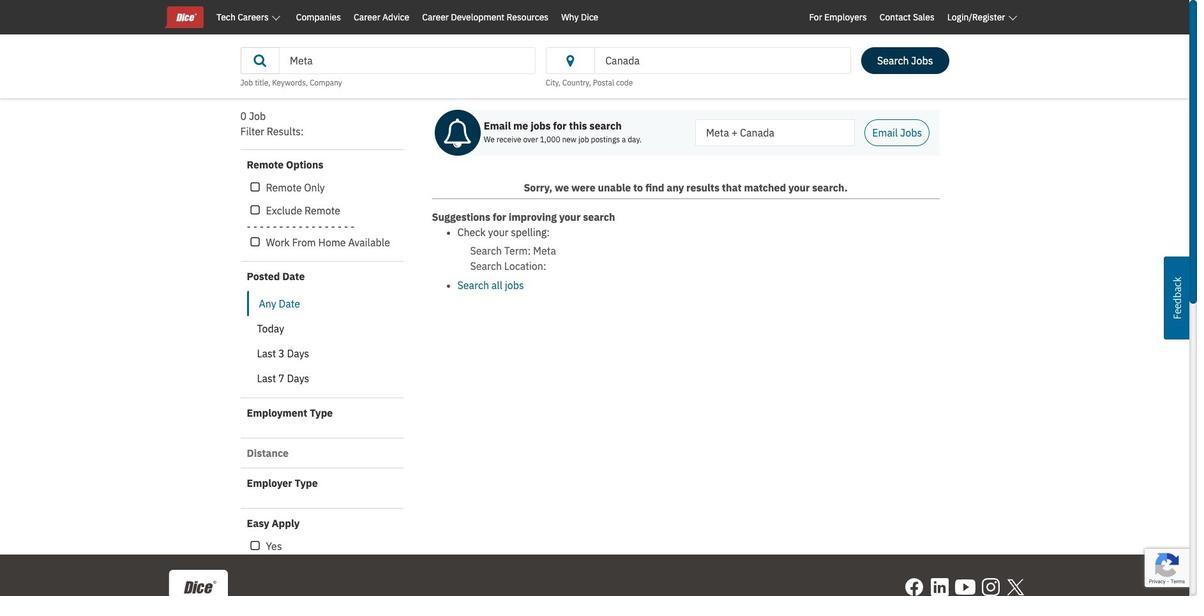 Task type: vqa. For each thing, say whether or not it's contained in the screenshot.
USE CURRENT LOCATION icon at the top left
yes



Task type: describe. For each thing, give the bounding box(es) containing it.
Filter Search Results by Exclude Remote button
[[247, 202, 263, 219]]

Search Location search field
[[595, 47, 851, 74]]

Filter Search Results by Remote Only button
[[247, 179, 263, 196]]

Filter Search Results by Easy Apply button
[[247, 538, 263, 555]]

Search Term search field
[[279, 47, 536, 74]]

filter search results by remote only image
[[251, 182, 260, 193]]

filter search results by exclude remote image
[[251, 205, 260, 216]]

use current location image
[[562, 56, 579, 67]]

lg image
[[251, 56, 269, 66]]

filter search results by work from home available image
[[251, 237, 260, 248]]



Task type: locate. For each thing, give the bounding box(es) containing it.
None button
[[247, 291, 394, 317], [247, 316, 394, 342], [247, 341, 394, 366], [247, 366, 394, 391], [247, 291, 394, 317], [247, 316, 394, 342], [247, 341, 394, 366], [247, 366, 394, 391]]

option group
[[247, 291, 394, 391]]

heading
[[240, 124, 403, 139]]

filter search results by easy apply image
[[251, 541, 260, 552]]

None text field
[[457, 243, 940, 274]]

group
[[247, 179, 403, 251]]

Filter Search Results by Work From Home Available button
[[247, 234, 263, 251]]

Label your search text field
[[695, 119, 855, 146]]



